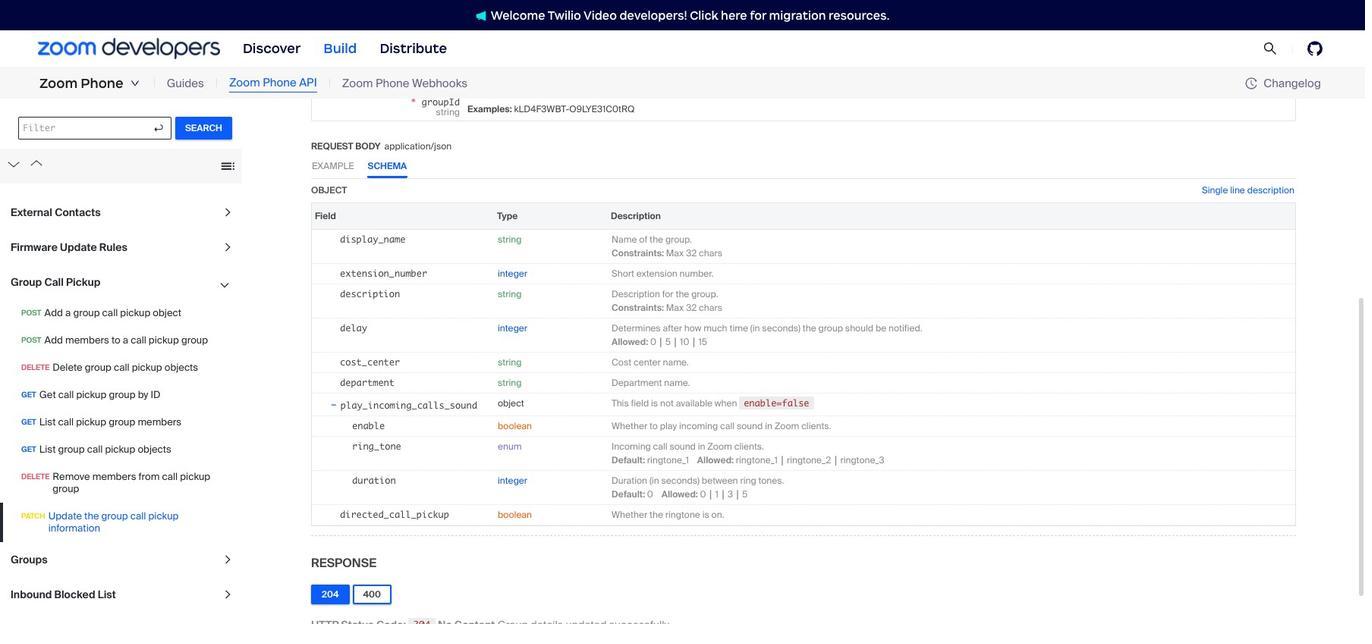 Task type: describe. For each thing, give the bounding box(es) containing it.
phone for zoom phone
[[81, 75, 124, 92]]

zoom for zoom phone api
[[229, 75, 260, 91]]

1 vertical spatial object
[[498, 397, 524, 410]]

- play_incoming_calls_sound
[[330, 397, 477, 412]]

-
[[330, 397, 337, 412]]

line
[[1230, 184, 1245, 196]]

delay
[[340, 322, 367, 334]]

boolean for directed_call_pickup
[[498, 509, 532, 521]]

zoom for zoom phone webhooks
[[342, 76, 373, 91]]

down image
[[130, 79, 139, 88]]

history image
[[1246, 77, 1264, 90]]

api
[[299, 75, 317, 91]]

zoom phone api
[[229, 75, 317, 91]]

path
[[311, 77, 334, 89]]

video
[[584, 8, 617, 22]]

changelog
[[1264, 76, 1321, 91]]

phone for zoom phone api
[[263, 75, 296, 91]]

display_name
[[340, 234, 406, 245]]

twilio
[[548, 8, 581, 22]]

welcome twilio video developers! click here for migration resources.
[[491, 8, 890, 22]]

resources.
[[829, 8, 890, 22]]

phone for zoom phone webhooks
[[376, 76, 409, 91]]

cost_center
[[340, 356, 400, 368]]

400
[[363, 589, 381, 601]]

directed_call_pickup
[[340, 509, 449, 520]]

guides link
[[167, 75, 204, 92]]

path parameters
[[311, 77, 397, 89]]

changelog link
[[1246, 76, 1321, 91]]

string for description
[[498, 288, 522, 300]]

for
[[750, 8, 767, 22]]

type
[[497, 210, 518, 222]]

search image
[[1264, 42, 1277, 56]]

boolean for enable
[[498, 420, 532, 432]]

204
[[322, 589, 339, 601]]

enable
[[352, 420, 385, 432]]

0 horizontal spatial description
[[340, 288, 400, 300]]

enum
[[498, 441, 522, 453]]

search image
[[1264, 42, 1277, 56]]



Task type: locate. For each thing, give the bounding box(es) containing it.
2 phone from the left
[[263, 75, 296, 91]]

3 phone from the left
[[376, 76, 409, 91]]

boolean
[[498, 420, 532, 432], [498, 509, 532, 521]]

3 integer from the top
[[498, 475, 527, 487]]

welcome twilio video developers! click here for migration resources. link
[[460, 7, 905, 23]]

phone left down icon
[[81, 75, 124, 92]]

webhooks
[[412, 76, 468, 91]]

request for request body application/json
[[311, 140, 353, 152]]

0 horizontal spatial phone
[[81, 75, 124, 92]]

integer for duration
[[498, 475, 527, 487]]

1 vertical spatial request
[[311, 140, 353, 152]]

0 vertical spatial description
[[1247, 184, 1295, 196]]

history image
[[1246, 77, 1258, 90]]

boolean down enum
[[498, 509, 532, 521]]

parameters
[[336, 77, 397, 89]]

1 vertical spatial boolean
[[498, 509, 532, 521]]

1 vertical spatial integer
[[498, 322, 527, 334]]

zoom phone webhooks link
[[342, 75, 468, 92]]

object up enum
[[498, 397, 524, 410]]

string for cost_center
[[498, 356, 522, 369]]

single line description
[[1202, 184, 1295, 196]]

0 horizontal spatial zoom
[[39, 75, 78, 92]]

string for department
[[498, 377, 522, 389]]

1 zoom from the left
[[39, 75, 78, 92]]

2 zoom from the left
[[229, 75, 260, 91]]

request body application/json
[[311, 140, 452, 152]]

integer for delay
[[498, 322, 527, 334]]

string
[[498, 234, 522, 246], [498, 288, 522, 300], [498, 356, 522, 369], [498, 377, 522, 389]]

2 horizontal spatial phone
[[376, 76, 409, 91]]

here
[[721, 8, 747, 22]]

1 horizontal spatial zoom
[[229, 75, 260, 91]]

zoom developer logo image
[[38, 38, 220, 59]]

0 vertical spatial integer
[[498, 268, 527, 280]]

application/json
[[384, 140, 452, 152]]

0 horizontal spatial object
[[311, 184, 347, 196]]

duration
[[352, 475, 396, 486]]

1 phone from the left
[[81, 75, 124, 92]]

integer
[[498, 268, 527, 280], [498, 322, 527, 334], [498, 475, 527, 487]]

204 button
[[311, 585, 349, 605]]

0 vertical spatial request
[[311, 35, 367, 51]]

guides
[[167, 76, 204, 91]]

1 vertical spatial description
[[340, 288, 400, 300]]

zoom phone api link
[[229, 75, 317, 92]]

description down extension_number
[[340, 288, 400, 300]]

extension_number
[[340, 268, 427, 279]]

3 zoom from the left
[[342, 76, 373, 91]]

welcome
[[491, 8, 545, 22]]

request for request
[[311, 35, 367, 51]]

1 string from the top
[[498, 234, 522, 246]]

object up field
[[311, 184, 347, 196]]

request
[[311, 35, 367, 51], [311, 140, 353, 152]]

description right the line
[[1247, 184, 1295, 196]]

single
[[1202, 184, 1228, 196]]

2 vertical spatial integer
[[498, 475, 527, 487]]

github image
[[1308, 41, 1323, 56], [1308, 41, 1323, 56]]

2 integer from the top
[[498, 322, 527, 334]]

description
[[1247, 184, 1295, 196], [340, 288, 400, 300]]

1 request from the top
[[311, 35, 367, 51]]

0 vertical spatial boolean
[[498, 420, 532, 432]]

1 horizontal spatial object
[[498, 397, 524, 410]]

request up the path parameters
[[311, 35, 367, 51]]

zoom
[[39, 75, 78, 92], [229, 75, 260, 91], [342, 76, 373, 91]]

1 horizontal spatial phone
[[263, 75, 296, 91]]

zoom for zoom phone
[[39, 75, 78, 92]]

notification image
[[476, 10, 491, 21], [476, 10, 486, 21]]

request left "body"
[[311, 140, 353, 152]]

zoom phone
[[39, 75, 124, 92]]

department
[[340, 377, 395, 388]]

object
[[311, 184, 347, 196], [498, 397, 524, 410]]

phone
[[81, 75, 124, 92], [263, 75, 296, 91], [376, 76, 409, 91]]

response
[[311, 555, 376, 571]]

field
[[315, 210, 336, 222]]

developers!
[[620, 8, 687, 22]]

string for display_name
[[498, 234, 522, 246]]

migration
[[769, 8, 826, 22]]

1 horizontal spatial description
[[1247, 184, 1295, 196]]

click
[[690, 8, 718, 22]]

phone left api
[[263, 75, 296, 91]]

play_incoming_calls_sound
[[341, 400, 477, 411]]

phone left webhooks
[[376, 76, 409, 91]]

2 boolean from the top
[[498, 509, 532, 521]]

3 string from the top
[[498, 356, 522, 369]]

2 request from the top
[[311, 140, 353, 152]]

4 string from the top
[[498, 377, 522, 389]]

2 string from the top
[[498, 288, 522, 300]]

2 horizontal spatial zoom
[[342, 76, 373, 91]]

integer for extension_number
[[498, 268, 527, 280]]

0 vertical spatial object
[[311, 184, 347, 196]]

400 button
[[353, 585, 392, 605]]

zoom phone webhooks
[[342, 76, 468, 91]]

1 integer from the top
[[498, 268, 527, 280]]

body
[[355, 140, 381, 152]]

ring_tone
[[352, 441, 401, 452]]

1 boolean from the top
[[498, 420, 532, 432]]

boolean up enum
[[498, 420, 532, 432]]



Task type: vqa. For each thing, say whether or not it's contained in the screenshot.
The String for comment
no



